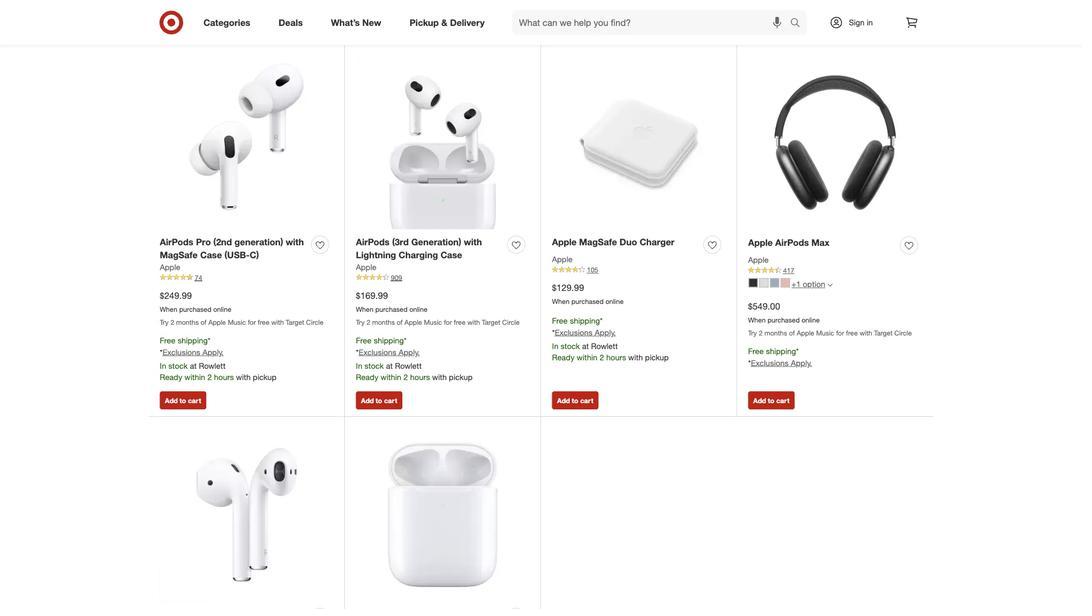 Task type: locate. For each thing, give the bounding box(es) containing it.
1 horizontal spatial months
[[372, 318, 395, 326]]

to for $249.99
[[180, 396, 186, 405]]

exclusions apply. link for $129.99
[[555, 327, 616, 337]]

to for $169.99
[[376, 396, 382, 405]]

delivery right &
[[450, 17, 485, 28]]

add to cart button
[[160, 391, 206, 409], [356, 391, 403, 409], [552, 391, 599, 409], [749, 391, 795, 409]]

2 case from the left
[[441, 249, 463, 260]]

try inside "$549.00 when purchased online try 2 months of apple music for free with target circle"
[[749, 329, 757, 337]]

rowlett for $169.99
[[395, 361, 422, 370]]

silver image
[[760, 278, 769, 287]]

417 link
[[749, 266, 923, 275]]

of inside '$249.99 when purchased online try 2 months of apple music for free with target circle'
[[201, 318, 207, 326]]

music
[[228, 318, 246, 326], [424, 318, 442, 326], [817, 329, 835, 337]]

to for $129.99
[[572, 396, 579, 405]]

hours for $129.99
[[607, 352, 627, 362]]

case inside airpods pro (2nd generation) with magsafe case (usb‑c)
[[200, 249, 222, 260]]

pickup for $129.99
[[646, 352, 669, 362]]

free shipping * * exclusions apply. in stock at  rowlett ready within 2 hours with pickup down $169.99 when purchased online try 2 months of apple music for free with target circle
[[356, 335, 473, 382]]

months up the free shipping * * exclusions apply.
[[765, 329, 788, 337]]

music down all colors + 1 more colors image
[[817, 329, 835, 337]]

purchased down $169.99
[[376, 305, 408, 313]]

shipping down $129.99 when purchased online
[[570, 316, 600, 326]]

1 horizontal spatial free shipping * * exclusions apply. in stock at  rowlett ready within 2 hours with pickup
[[356, 335, 473, 382]]

for inside $169.99 when purchased online try 2 months of apple music for free with target circle
[[444, 318, 452, 326]]

of for $549.00
[[790, 329, 795, 337]]

circle inside '$249.99 when purchased online try 2 months of apple music for free with target circle'
[[306, 318, 324, 326]]

airpods for airpods pro (2nd generation) with magsafe case (usb‑c)
[[160, 236, 194, 247]]

2 horizontal spatial rowlett
[[591, 341, 618, 351]]

free shipping * * exclusions apply. in stock at  rowlett ready within 2 hours with pickup down '$249.99 when purchased online try 2 months of apple music for free with target circle' at the left of page
[[160, 335, 277, 382]]

free for $129.99
[[552, 316, 568, 326]]

4 add to cart button from the left
[[749, 391, 795, 409]]

case down generation)
[[441, 249, 463, 260]]

months for $549.00
[[765, 329, 788, 337]]

apple link up $129.99
[[552, 254, 573, 265]]

apple link for apple airpods max
[[749, 254, 769, 266]]

apple wireless charging case for airpods image
[[356, 428, 530, 601], [356, 428, 530, 601]]

deals link
[[269, 10, 317, 35]]

music inside '$249.99 when purchased online try 2 months of apple music for free with target circle'
[[228, 318, 246, 326]]

of up the free shipping * * exclusions apply.
[[790, 329, 795, 337]]

apple magsafe duo charger image
[[552, 55, 726, 229], [552, 55, 726, 229]]

within
[[577, 352, 598, 362], [185, 372, 205, 382], [381, 372, 402, 382]]

music inside $169.99 when purchased online try 2 months of apple music for free with target circle
[[424, 318, 442, 326]]

online for $169.99
[[410, 305, 428, 313]]

online inside $129.99 when purchased online
[[606, 297, 624, 306]]

rowlett for $249.99
[[199, 361, 226, 370]]

2 horizontal spatial at
[[583, 341, 589, 351]]

online inside $169.99 when purchased online try 2 months of apple music for free with target circle
[[410, 305, 428, 313]]

online down 909 link
[[410, 305, 428, 313]]

2 horizontal spatial pickup
[[646, 352, 669, 362]]

ready
[[552, 352, 575, 362], [160, 372, 182, 382], [356, 372, 379, 382]]

at
[[583, 341, 589, 351], [190, 361, 197, 370], [386, 361, 393, 370]]

day
[[801, 13, 816, 24]]

pickup for $169.99
[[449, 372, 473, 382]]

months inside $169.99 when purchased online try 2 months of apple music for free with target circle
[[372, 318, 395, 326]]

to
[[180, 396, 186, 405], [376, 396, 382, 405], [572, 396, 579, 405], [768, 396, 775, 405]]

circle inside $169.99 when purchased online try 2 months of apple music for free with target circle
[[503, 318, 520, 326]]

0 horizontal spatial pickup
[[410, 17, 439, 28]]

0 horizontal spatial at
[[190, 361, 197, 370]]

airpods left pro
[[160, 236, 194, 247]]

ready for $249.99
[[160, 372, 182, 382]]

apple magsafe duo charger link
[[552, 236, 675, 249]]

of down 74
[[201, 318, 207, 326]]

apply. down $169.99 when purchased online try 2 months of apple music for free with target circle
[[399, 347, 420, 357]]

cart
[[188, 396, 201, 405], [384, 396, 398, 405], [581, 396, 594, 405], [777, 396, 790, 405]]

free shipping * * exclusions apply. in stock at  rowlett ready within 2 hours with pickup down $129.99 when purchased online
[[552, 316, 669, 362]]

with inside $169.99 when purchased online try 2 months of apple music for free with target circle
[[468, 318, 480, 326]]

magsafe up 105
[[580, 236, 617, 247]]

space gray image
[[749, 278, 758, 287]]

online for $549.00
[[802, 316, 820, 324]]

stock for $129.99
[[561, 341, 580, 351]]

months down $249.99
[[176, 318, 199, 326]]

airpods pro (2nd generation) with magsafe case (usb‑c) image
[[160, 55, 334, 229], [160, 55, 334, 229]]

max
[[812, 237, 830, 248]]

months down $169.99
[[372, 318, 395, 326]]

when inside $169.99 when purchased online try 2 months of apple music for free with target circle
[[356, 305, 374, 313]]

with
[[286, 236, 304, 247], [464, 236, 482, 247], [271, 318, 284, 326], [468, 318, 480, 326], [860, 329, 873, 337], [629, 352, 643, 362], [236, 372, 251, 382], [432, 372, 447, 382]]

free shipping * * exclusions apply. in stock at  rowlett ready within 2 hours with pickup
[[552, 316, 669, 362], [160, 335, 277, 382], [356, 335, 473, 382]]

0 horizontal spatial free shipping * * exclusions apply. in stock at  rowlett ready within 2 hours with pickup
[[160, 335, 277, 382]]

generation)
[[235, 236, 283, 247]]

airpods (3rd generation) with lightning charging case link
[[356, 236, 503, 261]]

purchased for $129.99
[[572, 297, 604, 306]]

try inside $169.99 when purchased online try 2 months of apple music for free with target circle
[[356, 318, 365, 326]]

0 horizontal spatial months
[[176, 318, 199, 326]]

months
[[176, 318, 199, 326], [372, 318, 395, 326], [765, 329, 788, 337]]

0 horizontal spatial ready
[[160, 372, 182, 382]]

airpods for airpods (3rd generation) with lightning charging case
[[356, 236, 390, 247]]

3 add to cart from the left
[[557, 396, 594, 405]]

case inside 'airpods (3rd generation) with lightning charging case'
[[441, 249, 463, 260]]

of for $169.99
[[397, 318, 403, 326]]

exclusions inside the free shipping * * exclusions apply.
[[751, 358, 789, 368]]

3 add from the left
[[557, 396, 570, 405]]

try down $249.99
[[160, 318, 169, 326]]

pickup & delivery
[[410, 17, 485, 28]]

1 vertical spatial magsafe
[[160, 249, 198, 260]]

free down $549.00
[[749, 346, 764, 356]]

0 vertical spatial magsafe
[[580, 236, 617, 247]]

2 horizontal spatial circle
[[895, 329, 912, 337]]

1 add to cart button from the left
[[160, 391, 206, 409]]

airpods up 417
[[776, 237, 809, 248]]

apple for apple link associated with apple magsafe duo charger
[[552, 254, 573, 264]]

1 horizontal spatial hours
[[410, 372, 430, 382]]

2 horizontal spatial target
[[875, 329, 893, 337]]

1 horizontal spatial free
[[454, 318, 466, 326]]

4 add from the left
[[754, 396, 767, 405]]

target for with
[[482, 318, 501, 326]]

try for $169.99
[[356, 318, 365, 326]]

free for $249.99
[[160, 335, 176, 345]]

airpods inside 'airpods (3rd generation) with lightning charging case'
[[356, 236, 390, 247]]

3 add to cart button from the left
[[552, 391, 599, 409]]

when
[[552, 297, 570, 306], [160, 305, 177, 313], [356, 305, 374, 313], [749, 316, 766, 324]]

3 cart from the left
[[581, 396, 594, 405]]

2 add to cart button from the left
[[356, 391, 403, 409]]

2 horizontal spatial in
[[552, 341, 559, 351]]

online inside "$549.00 when purchased online try 2 months of apple music for free with target circle"
[[802, 316, 820, 324]]

when down $549.00
[[749, 316, 766, 324]]

airpods pro (2nd generation) with magsafe case (usb‑c)
[[160, 236, 304, 260]]

apple link for airpods pro (2nd generation) with magsafe case (usb‑c)
[[160, 261, 180, 273]]

0 horizontal spatial delivery
[[450, 17, 485, 28]]

4 add to cart from the left
[[754, 396, 790, 405]]

2 horizontal spatial music
[[817, 329, 835, 337]]

with inside airpods pro (2nd generation) with magsafe case (usb‑c)
[[286, 236, 304, 247]]

purchased inside $129.99 when purchased online
[[572, 297, 604, 306]]

pickup
[[646, 352, 669, 362], [253, 372, 277, 382], [449, 372, 473, 382]]

music down 909 link
[[424, 318, 442, 326]]

0 horizontal spatial case
[[200, 249, 222, 260]]

pink image
[[781, 278, 790, 287]]

2 horizontal spatial free shipping * * exclusions apply. in stock at  rowlett ready within 2 hours with pickup
[[552, 316, 669, 362]]

at for $129.99
[[583, 341, 589, 351]]

delivery inside pickup & delivery link
[[450, 17, 485, 28]]

apple inside apple airpods max link
[[749, 237, 773, 248]]

purchased down $249.99
[[179, 305, 212, 313]]

0 horizontal spatial magsafe
[[160, 249, 198, 260]]

case down pro
[[200, 249, 222, 260]]

months inside "$549.00 when purchased online try 2 months of apple music for free with target circle"
[[765, 329, 788, 337]]

try inside '$249.99 when purchased online try 2 months of apple music for free with target circle'
[[160, 318, 169, 326]]

pickup inside pickup & delivery link
[[410, 17, 439, 28]]

shipping inside the free shipping * * exclusions apply.
[[766, 346, 797, 356]]

add to cart button for $549.00
[[749, 391, 795, 409]]

1 add from the left
[[165, 396, 178, 405]]

try for $249.99
[[160, 318, 169, 326]]

airpods up lightning
[[356, 236, 390, 247]]

in for $249.99
[[160, 361, 166, 370]]

1 horizontal spatial pickup
[[449, 372, 473, 382]]

1 horizontal spatial pickup
[[628, 13, 656, 24]]

add to cart for $249.99
[[165, 396, 201, 405]]

hours
[[607, 352, 627, 362], [214, 372, 234, 382], [410, 372, 430, 382]]

add to cart for $129.99
[[557, 396, 594, 405]]

online
[[606, 297, 624, 306], [213, 305, 232, 313], [410, 305, 428, 313], [802, 316, 820, 324]]

0 horizontal spatial within
[[185, 372, 205, 382]]

apple airpods (2nd generation) with charging case image
[[160, 428, 334, 601], [160, 428, 334, 601]]

add
[[165, 396, 178, 405], [361, 396, 374, 405], [557, 396, 570, 405], [754, 396, 767, 405]]

for
[[248, 318, 256, 326], [444, 318, 452, 326], [837, 329, 845, 337]]

try down $549.00
[[749, 329, 757, 337]]

2 cart from the left
[[384, 396, 398, 405]]

$249.99
[[160, 290, 192, 301]]

1 horizontal spatial within
[[381, 372, 402, 382]]

exclusions
[[555, 327, 593, 337], [163, 347, 200, 357], [359, 347, 397, 357], [751, 358, 789, 368]]

105 link
[[552, 265, 726, 275]]

try
[[160, 318, 169, 326], [356, 318, 365, 326], [749, 329, 757, 337]]

add for $169.99
[[361, 396, 374, 405]]

74
[[195, 273, 202, 282]]

circle
[[306, 318, 324, 326], [503, 318, 520, 326], [895, 329, 912, 337]]

1 to from the left
[[180, 396, 186, 405]]

pickup for $249.99
[[253, 372, 277, 382]]

when down $129.99
[[552, 297, 570, 306]]

with inside "$549.00 when purchased online try 2 months of apple music for free with target circle"
[[860, 329, 873, 337]]

months inside '$249.99 when purchased online try 2 months of apple music for free with target circle'
[[176, 318, 199, 326]]

1 horizontal spatial target
[[482, 318, 501, 326]]

*
[[600, 316, 603, 326], [552, 327, 555, 337], [208, 335, 211, 345], [404, 335, 407, 345], [797, 346, 799, 356], [160, 347, 163, 357], [356, 347, 359, 357], [749, 358, 751, 368]]

shipping down $549.00
[[766, 346, 797, 356]]

free
[[552, 316, 568, 326], [160, 335, 176, 345], [356, 335, 372, 345], [749, 346, 764, 356]]

1 horizontal spatial for
[[444, 318, 452, 326]]

free down $249.99
[[160, 335, 176, 345]]

1 horizontal spatial of
[[397, 318, 403, 326]]

$129.99
[[552, 282, 584, 293]]

delivery for same day delivery
[[819, 13, 851, 24]]

6 results
[[156, 9, 208, 25]]

apple inside $169.99 when purchased online try 2 months of apple music for free with target circle
[[405, 318, 422, 326]]

2
[[171, 318, 174, 326], [367, 318, 371, 326], [759, 329, 763, 337], [600, 352, 604, 362], [208, 372, 212, 382], [404, 372, 408, 382]]

0 horizontal spatial free
[[258, 318, 270, 326]]

2 to from the left
[[376, 396, 382, 405]]

free shipping * * exclusions apply.
[[749, 346, 813, 368]]

1 horizontal spatial magsafe
[[580, 236, 617, 247]]

apply. down '$249.99 when purchased online try 2 months of apple music for free with target circle' at the left of page
[[203, 347, 224, 357]]

of inside $169.99 when purchased online try 2 months of apple music for free with target circle
[[397, 318, 403, 326]]

same day delivery
[[775, 13, 851, 24]]

purchased inside '$249.99 when purchased online try 2 months of apple music for free with target circle'
[[179, 305, 212, 313]]

$169.99 when purchased online try 2 months of apple music for free with target circle
[[356, 290, 520, 326]]

when down $249.99
[[160, 305, 177, 313]]

apple link
[[552, 254, 573, 265], [749, 254, 769, 266], [160, 261, 180, 273], [356, 261, 377, 273]]

0 horizontal spatial in
[[160, 361, 166, 370]]

categories link
[[194, 10, 265, 35]]

free inside $169.99 when purchased online try 2 months of apple music for free with target circle
[[454, 318, 466, 326]]

when inside '$249.99 when purchased online try 2 months of apple music for free with target circle'
[[160, 305, 177, 313]]

0 horizontal spatial music
[[228, 318, 246, 326]]

shipping down $249.99
[[178, 335, 208, 345]]

when for $549.00
[[749, 316, 766, 324]]

909
[[391, 273, 402, 282]]

apple link up space gray image
[[749, 254, 769, 266]]

online down "74" link
[[213, 305, 232, 313]]

apple airpods max link
[[749, 236, 830, 249]]

apple link up $249.99
[[160, 261, 180, 273]]

1 horizontal spatial rowlett
[[395, 361, 422, 370]]

try down $169.99
[[356, 318, 365, 326]]

add to cart for $169.99
[[361, 396, 398, 405]]

1 horizontal spatial music
[[424, 318, 442, 326]]

of for $249.99
[[201, 318, 207, 326]]

free
[[258, 318, 270, 326], [454, 318, 466, 326], [847, 329, 858, 337]]

free shipping * * exclusions apply. in stock at  rowlett ready within 2 hours with pickup for $249.99
[[160, 335, 277, 382]]

airpods (3rd generation) with lightning charging case
[[356, 236, 482, 260]]

duo
[[620, 236, 638, 247]]

music inside "$549.00 when purchased online try 2 months of apple music for free with target circle"
[[817, 329, 835, 337]]

1 horizontal spatial ready
[[356, 372, 379, 382]]

delivery
[[819, 13, 851, 24], [450, 17, 485, 28]]

when inside $129.99 when purchased online
[[552, 297, 570, 306]]

within for $169.99
[[381, 372, 402, 382]]

case for (2nd
[[200, 249, 222, 260]]

2 horizontal spatial within
[[577, 352, 598, 362]]

2 horizontal spatial stock
[[561, 341, 580, 351]]

0 horizontal spatial airpods
[[160, 236, 194, 247]]

online down +1 option
[[802, 316, 820, 324]]

apple for apple magsafe duo charger
[[552, 236, 577, 247]]

purchased down $549.00
[[768, 316, 800, 324]]

pickup
[[628, 13, 656, 24], [410, 17, 439, 28]]

within for $249.99
[[185, 372, 205, 382]]

$249.99 when purchased online try 2 months of apple music for free with target circle
[[160, 290, 324, 326]]

0 horizontal spatial for
[[248, 318, 256, 326]]

magsafe
[[580, 236, 617, 247], [160, 249, 198, 260]]

0 horizontal spatial circle
[[306, 318, 324, 326]]

2 horizontal spatial of
[[790, 329, 795, 337]]

free inside '$249.99 when purchased online try 2 months of apple music for free with target circle'
[[258, 318, 270, 326]]

shipping for $129.99
[[570, 316, 600, 326]]

2 horizontal spatial try
[[749, 329, 757, 337]]

all colors + 1 more colors element
[[828, 281, 833, 288]]

when inside "$549.00 when purchased online try 2 months of apple music for free with target circle"
[[749, 316, 766, 324]]

free down $129.99
[[552, 316, 568, 326]]

1 horizontal spatial case
[[441, 249, 463, 260]]

2 add from the left
[[361, 396, 374, 405]]

rowlett for $129.99
[[591, 341, 618, 351]]

free for $169.99
[[356, 335, 372, 345]]

2 horizontal spatial hours
[[607, 352, 627, 362]]

cart for $169.99
[[384, 396, 398, 405]]

apply. down "$549.00 when purchased online try 2 months of apple music for free with target circle"
[[791, 358, 813, 368]]

1 horizontal spatial try
[[356, 318, 365, 326]]

deals
[[279, 17, 303, 28]]

3 to from the left
[[572, 396, 579, 405]]

0 horizontal spatial rowlett
[[199, 361, 226, 370]]

apple
[[552, 236, 577, 247], [749, 237, 773, 248], [552, 254, 573, 264], [749, 255, 769, 265], [160, 262, 180, 272], [356, 262, 377, 272], [208, 318, 226, 326], [405, 318, 422, 326], [797, 329, 815, 337]]

charging
[[399, 249, 438, 260]]

stock
[[561, 341, 580, 351], [169, 361, 188, 370], [365, 361, 384, 370]]

of down 909
[[397, 318, 403, 326]]

apple link for apple magsafe duo charger
[[552, 254, 573, 265]]

add for $549.00
[[754, 396, 767, 405]]

when down $169.99
[[356, 305, 374, 313]]

0 horizontal spatial try
[[160, 318, 169, 326]]

free inside the free shipping * * exclusions apply.
[[749, 346, 764, 356]]

target inside $169.99 when purchased online try 2 months of apple music for free with target circle
[[482, 318, 501, 326]]

for inside '$249.99 when purchased online try 2 months of apple music for free with target circle'
[[248, 318, 256, 326]]

shipping
[[570, 316, 600, 326], [178, 335, 208, 345], [374, 335, 404, 345], [766, 346, 797, 356]]

apple link down lightning
[[356, 261, 377, 273]]

lightning
[[356, 249, 396, 260]]

0 horizontal spatial stock
[[169, 361, 188, 370]]

1 horizontal spatial at
[[386, 361, 393, 370]]

$549.00 when purchased online try 2 months of apple music for free with target circle
[[749, 301, 912, 337]]

0 horizontal spatial of
[[201, 318, 207, 326]]

add to cart
[[165, 396, 201, 405], [361, 396, 398, 405], [557, 396, 594, 405], [754, 396, 790, 405]]

ready for $129.99
[[552, 352, 575, 362]]

purchased down $129.99
[[572, 297, 604, 306]]

purchased inside $169.99 when purchased online try 2 months of apple music for free with target circle
[[376, 305, 408, 313]]

1 add to cart from the left
[[165, 396, 201, 405]]

1 horizontal spatial in
[[356, 361, 363, 370]]

4 cart from the left
[[777, 396, 790, 405]]

online inside '$249.99 when purchased online try 2 months of apple music for free with target circle'
[[213, 305, 232, 313]]

music down "74" link
[[228, 318, 246, 326]]

apply. for $169.99
[[399, 347, 420, 357]]

delivery for pickup & delivery
[[450, 17, 485, 28]]

1 horizontal spatial stock
[[365, 361, 384, 370]]

2 horizontal spatial for
[[837, 329, 845, 337]]

music for $249.99
[[228, 318, 246, 326]]

1 horizontal spatial airpods
[[356, 236, 390, 247]]

2 horizontal spatial ready
[[552, 352, 575, 362]]

apply. inside the free shipping * * exclusions apply.
[[791, 358, 813, 368]]

delivery inside "same day delivery" button
[[819, 13, 851, 24]]

1 horizontal spatial delivery
[[819, 13, 851, 24]]

0 horizontal spatial hours
[[214, 372, 234, 382]]

airpods inside airpods pro (2nd generation) with magsafe case (usb‑c)
[[160, 236, 194, 247]]

airpods (3rd generation) with lightning charging case image
[[356, 55, 530, 229], [356, 55, 530, 229]]

magsafe down pro
[[160, 249, 198, 260]]

target
[[286, 318, 304, 326], [482, 318, 501, 326], [875, 329, 893, 337]]

2 add to cart from the left
[[361, 396, 398, 405]]

when for $169.99
[[356, 305, 374, 313]]

apple airpods max image
[[749, 55, 923, 230], [749, 55, 923, 230]]

target inside '$249.99 when purchased online try 2 months of apple music for free with target circle'
[[286, 318, 304, 326]]

purchased inside "$549.00 when purchased online try 2 months of apple music for free with target circle"
[[768, 316, 800, 324]]

delivery right day
[[819, 13, 851, 24]]

in
[[552, 341, 559, 351], [160, 361, 166, 370], [356, 361, 363, 370]]

apply. down $129.99 when purchased online
[[595, 327, 616, 337]]

exclusions apply. link
[[555, 327, 616, 337], [163, 347, 224, 357], [359, 347, 420, 357], [751, 358, 813, 368]]

1 horizontal spatial circle
[[503, 318, 520, 326]]

airpods
[[160, 236, 194, 247], [356, 236, 390, 247], [776, 237, 809, 248]]

of inside "$549.00 when purchased online try 2 months of apple music for free with target circle"
[[790, 329, 795, 337]]

free shipping * * exclusions apply. in stock at  rowlett ready within 2 hours with pickup for $129.99
[[552, 316, 669, 362]]

purchased for $249.99
[[179, 305, 212, 313]]

2 horizontal spatial months
[[765, 329, 788, 337]]

cart for $549.00
[[777, 396, 790, 405]]

shipping down $169.99
[[374, 335, 404, 345]]

exclusions for $249.99
[[163, 347, 200, 357]]

4 to from the left
[[768, 396, 775, 405]]

0 horizontal spatial pickup
[[253, 372, 277, 382]]

target for generation)
[[286, 318, 304, 326]]

2 inside '$249.99 when purchased online try 2 months of apple music for free with target circle'
[[171, 318, 174, 326]]

what's new link
[[322, 10, 396, 35]]

of
[[201, 318, 207, 326], [397, 318, 403, 326], [790, 329, 795, 337]]

free inside "$549.00 when purchased online try 2 months of apple music for free with target circle"
[[847, 329, 858, 337]]

2 horizontal spatial free
[[847, 329, 858, 337]]

online down 105 'link'
[[606, 297, 624, 306]]

sky blue image
[[771, 278, 780, 287]]

case
[[200, 249, 222, 260], [441, 249, 463, 260]]

1 case from the left
[[200, 249, 222, 260]]

pickup inside pickup button
[[628, 13, 656, 24]]

free down $169.99
[[356, 335, 372, 345]]

0 horizontal spatial target
[[286, 318, 304, 326]]

add to cart for $549.00
[[754, 396, 790, 405]]

1 cart from the left
[[188, 396, 201, 405]]

apply. for $549.00
[[791, 358, 813, 368]]



Task type: describe. For each thing, give the bounding box(es) containing it.
music for $169.99
[[424, 318, 442, 326]]

case for generation)
[[441, 249, 463, 260]]

sign
[[849, 17, 865, 27]]

online for $129.99
[[606, 297, 624, 306]]

circle inside "$549.00 when purchased online try 2 months of apple music for free with target circle"
[[895, 329, 912, 337]]

(2nd
[[214, 236, 232, 247]]

add for $129.99
[[557, 396, 570, 405]]

$129.99 when purchased online
[[552, 282, 624, 306]]

pickup for pickup & delivery
[[410, 17, 439, 28]]

apple for apple link related to apple airpods max
[[749, 255, 769, 265]]

2 inside $169.99 when purchased online try 2 months of apple music for free with target circle
[[367, 318, 371, 326]]

when for $249.99
[[160, 305, 177, 313]]

months for $249.99
[[176, 318, 199, 326]]

6
[[156, 9, 163, 25]]

stock for $249.99
[[169, 361, 188, 370]]

apple magsafe duo charger
[[552, 236, 675, 247]]

free for with
[[454, 318, 466, 326]]

same
[[775, 13, 798, 24]]

shipping for $549.00
[[766, 346, 797, 356]]

shipping for $249.99
[[178, 335, 208, 345]]

apple inside "$549.00 when purchased online try 2 months of apple music for free with target circle"
[[797, 329, 815, 337]]

apply. for $129.99
[[595, 327, 616, 337]]

new
[[363, 17, 382, 28]]

shipping
[[884, 13, 920, 24]]

add to cart button for $249.99
[[160, 391, 206, 409]]

within for $129.99
[[577, 352, 598, 362]]

in for $169.99
[[356, 361, 363, 370]]

search button
[[786, 10, 813, 37]]

74 link
[[160, 273, 334, 283]]

pro
[[196, 236, 211, 247]]

all colors + 1 more colors image
[[828, 282, 833, 288]]

with inside '$249.99 when purchased online try 2 months of apple music for free with target circle'
[[271, 318, 284, 326]]

$549.00
[[749, 301, 781, 312]]

909 link
[[356, 273, 530, 283]]

what's
[[331, 17, 360, 28]]

in for $129.99
[[552, 341, 559, 351]]

2 inside "$549.00 when purchased online try 2 months of apple music for free with target circle"
[[759, 329, 763, 337]]

try for $549.00
[[749, 329, 757, 337]]

magsafe inside airpods pro (2nd generation) with magsafe case (usb‑c)
[[160, 249, 198, 260]]

apple for apple airpods max
[[749, 237, 773, 248]]

months for $169.99
[[372, 318, 395, 326]]

purchased for $169.99
[[376, 305, 408, 313]]

apple for apple link for airpods pro (2nd generation) with magsafe case (usb‑c)
[[160, 262, 180, 272]]

at for $169.99
[[386, 361, 393, 370]]

pickup & delivery link
[[400, 10, 499, 35]]

+1 option
[[792, 279, 826, 289]]

pickup for pickup
[[628, 13, 656, 24]]

2 horizontal spatial airpods
[[776, 237, 809, 248]]

results
[[166, 9, 208, 25]]

shipping button
[[863, 6, 927, 31]]

what's new
[[331, 17, 382, 28]]

add to cart button for $169.99
[[356, 391, 403, 409]]

hours for $169.99
[[410, 372, 430, 382]]

What can we help you find? suggestions appear below search field
[[513, 10, 793, 35]]

with inside 'airpods (3rd generation) with lightning charging case'
[[464, 236, 482, 247]]

(3rd
[[392, 236, 409, 247]]

apply. for $249.99
[[203, 347, 224, 357]]

purchased for $549.00
[[768, 316, 800, 324]]

online for $249.99
[[213, 305, 232, 313]]

for for magsafe
[[248, 318, 256, 326]]

free for $549.00
[[749, 346, 764, 356]]

exclusions apply. link for $249.99
[[163, 347, 224, 357]]

option
[[803, 279, 826, 289]]

when for $129.99
[[552, 297, 570, 306]]

generation)
[[411, 236, 462, 247]]

same day delivery button
[[754, 6, 859, 31]]

stock for $169.99
[[365, 361, 384, 370]]

(usb‑c)
[[225, 249, 259, 260]]

apple link for airpods (3rd generation) with lightning charging case
[[356, 261, 377, 273]]

add for $249.99
[[165, 396, 178, 405]]

circle for generation)
[[306, 318, 324, 326]]

105
[[587, 266, 599, 274]]

sign in link
[[821, 10, 891, 35]]

cart for $249.99
[[188, 396, 201, 405]]

in
[[867, 17, 873, 27]]

apple airpods max
[[749, 237, 830, 248]]

+1
[[792, 279, 801, 289]]

to for $549.00
[[768, 396, 775, 405]]

+1 option button
[[744, 275, 838, 293]]

417
[[784, 266, 795, 275]]

cart for $129.99
[[581, 396, 594, 405]]

exclusions apply. link for $169.99
[[359, 347, 420, 357]]

airpods pro (2nd generation) with magsafe case (usb‑c) link
[[160, 236, 307, 261]]

at for $249.99
[[190, 361, 197, 370]]

for for charging
[[444, 318, 452, 326]]

&
[[442, 17, 448, 28]]

hours for $249.99
[[214, 372, 234, 382]]

search
[[786, 18, 813, 29]]

pickup button
[[608, 6, 663, 31]]

target inside "$549.00 when purchased online try 2 months of apple music for free with target circle"
[[875, 329, 893, 337]]

exclusions for $549.00
[[751, 358, 789, 368]]

for inside "$549.00 when purchased online try 2 months of apple music for free with target circle"
[[837, 329, 845, 337]]

apple for airpods (3rd generation) with lightning charging case apple link
[[356, 262, 377, 272]]

music for $549.00
[[817, 329, 835, 337]]

circle for with
[[503, 318, 520, 326]]

free shipping * * exclusions apply. in stock at  rowlett ready within 2 hours with pickup for $169.99
[[356, 335, 473, 382]]

sign in
[[849, 17, 873, 27]]

$169.99
[[356, 290, 388, 301]]

charger
[[640, 236, 675, 247]]

categories
[[204, 17, 251, 28]]

exclusions for $129.99
[[555, 327, 593, 337]]

ready for $169.99
[[356, 372, 379, 382]]

add to cart button for $129.99
[[552, 391, 599, 409]]

apple inside '$249.99 when purchased online try 2 months of apple music for free with target circle'
[[208, 318, 226, 326]]



Task type: vqa. For each thing, say whether or not it's contained in the screenshot.
$129.99's the purchased
yes



